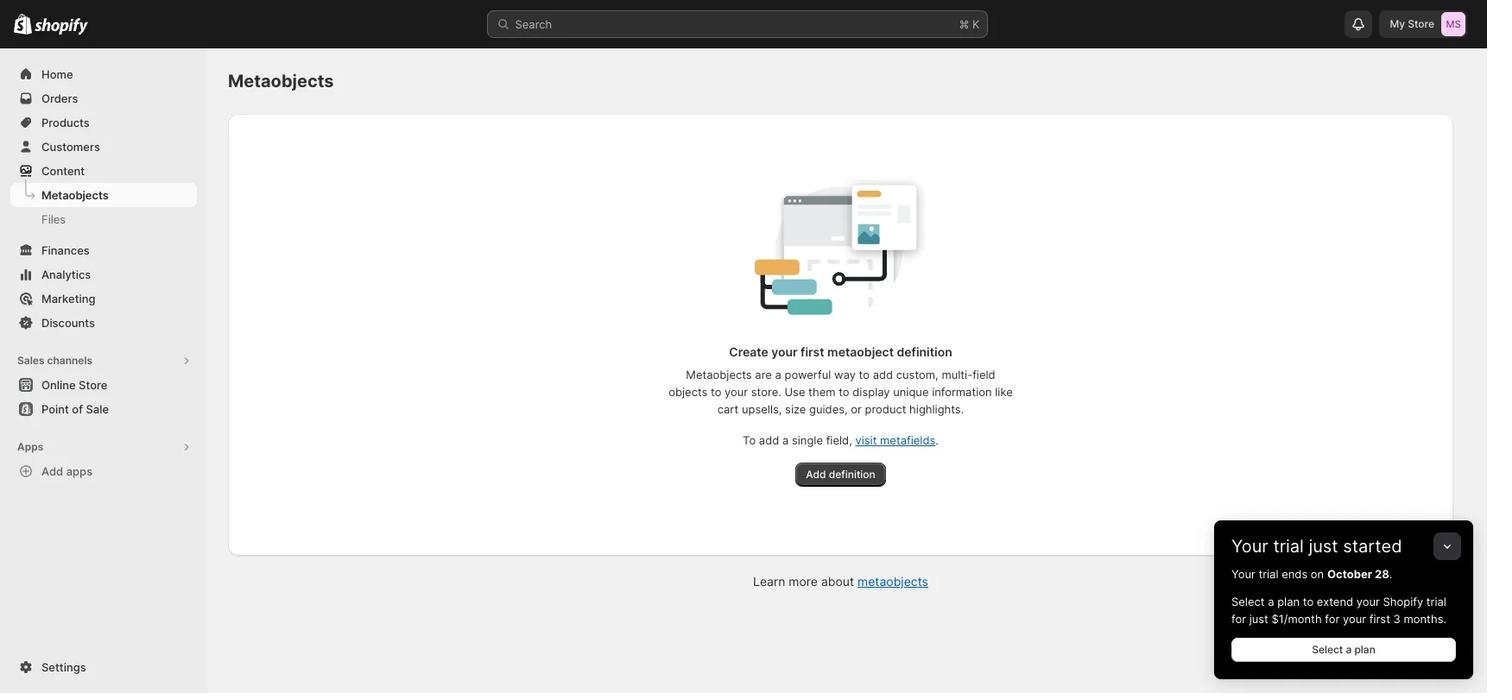 Task type: locate. For each thing, give the bounding box(es) containing it.
add definition link
[[796, 463, 886, 487]]

0 horizontal spatial shopify image
[[14, 14, 32, 35]]

1 horizontal spatial select
[[1312, 643, 1343, 656]]

1 your from the top
[[1232, 536, 1269, 557]]

trial inside dropdown button
[[1273, 536, 1304, 557]]

metaobjects
[[228, 71, 334, 92], [41, 188, 109, 202], [686, 368, 752, 382]]

1 vertical spatial definition
[[829, 468, 876, 481]]

home link
[[10, 62, 197, 86]]

0 horizontal spatial .
[[936, 434, 939, 447]]

0 horizontal spatial select
[[1232, 595, 1265, 609]]

your trial just started button
[[1214, 521, 1473, 557]]

apps button
[[10, 435, 197, 459]]

first left the 3
[[1370, 612, 1390, 626]]

0 horizontal spatial just
[[1249, 612, 1269, 626]]

0 vertical spatial your
[[1232, 536, 1269, 557]]

your down 28
[[1357, 595, 1380, 609]]

0 vertical spatial plan
[[1277, 595, 1300, 609]]

0 vertical spatial definition
[[897, 345, 952, 359]]

2 vertical spatial metaobjects
[[686, 368, 752, 382]]

shopify image
[[14, 14, 32, 35], [35, 18, 88, 35]]

analytics
[[41, 268, 91, 282]]

your up the 'cart'
[[725, 385, 748, 399]]

to inside select a plan to extend your shopify trial for just $1/month for your first 3 months.
[[1303, 595, 1314, 609]]

first inside select a plan to extend your shopify trial for just $1/month for your first 3 months.
[[1370, 612, 1390, 626]]

your up your trial ends on october 28 .
[[1232, 536, 1269, 557]]

plan inside select a plan to extend your shopify trial for just $1/month for your first 3 months.
[[1277, 595, 1300, 609]]

first up powerful
[[801, 345, 824, 359]]

1 vertical spatial first
[[1370, 612, 1390, 626]]

display
[[853, 385, 890, 399]]

0 vertical spatial add
[[873, 368, 893, 382]]

for left the $1/month on the bottom right
[[1232, 612, 1246, 626]]

a inside metaobjects are a powerful way to add custom, multi-field objects to your store. use them to display unique information like cart upsells, size guides, or product highlights.
[[775, 368, 781, 382]]

online store link
[[10, 373, 197, 397]]

a right are
[[775, 368, 781, 382]]

0 vertical spatial select
[[1232, 595, 1265, 609]]

0 vertical spatial store
[[1408, 17, 1435, 30]]

0 horizontal spatial for
[[1232, 612, 1246, 626]]

1 vertical spatial your
[[1232, 567, 1256, 581]]

add
[[873, 368, 893, 382], [759, 434, 779, 447]]

your down extend on the bottom right
[[1343, 612, 1366, 626]]

select down select a plan to extend your shopify trial for just $1/month for your first 3 months. on the bottom of page
[[1312, 643, 1343, 656]]

trial for just
[[1273, 536, 1304, 557]]

just up on
[[1309, 536, 1338, 557]]

1 horizontal spatial add
[[806, 468, 826, 481]]

0 horizontal spatial metaobjects
[[41, 188, 109, 202]]

1 horizontal spatial just
[[1309, 536, 1338, 557]]

to
[[743, 434, 756, 447]]

add left apps
[[41, 465, 63, 478]]

point of sale button
[[0, 397, 207, 421]]

your inside dropdown button
[[1232, 536, 1269, 557]]

store right my at the top
[[1408, 17, 1435, 30]]

0 horizontal spatial add
[[41, 465, 63, 478]]

0 horizontal spatial add
[[759, 434, 779, 447]]

my
[[1390, 17, 1405, 30]]

about
[[821, 574, 854, 589]]

online
[[41, 378, 76, 392]]

settings link
[[10, 656, 197, 680]]

add right to at the bottom of page
[[759, 434, 779, 447]]

just inside select a plan to extend your shopify trial for just $1/month for your first 3 months.
[[1249, 612, 1269, 626]]

select a plan to extend your shopify trial for just $1/month for your first 3 months.
[[1232, 595, 1447, 626]]

. inside the your trial just started element
[[1389, 567, 1393, 581]]

trial up months.
[[1427, 595, 1447, 609]]

are
[[755, 368, 772, 382]]

customers link
[[10, 135, 197, 159]]

trial left "ends" on the right bottom of page
[[1259, 567, 1279, 581]]

your
[[771, 345, 798, 359], [725, 385, 748, 399], [1357, 595, 1380, 609], [1343, 612, 1366, 626]]

0 vertical spatial just
[[1309, 536, 1338, 557]]

plan up the $1/month on the bottom right
[[1277, 595, 1300, 609]]

definition up custom,
[[897, 345, 952, 359]]

store up the sale
[[79, 378, 107, 392]]

1 vertical spatial store
[[79, 378, 107, 392]]

for
[[1232, 612, 1246, 626], [1325, 612, 1340, 626]]

october
[[1327, 567, 1372, 581]]

1 vertical spatial select
[[1312, 643, 1343, 656]]

online store button
[[0, 373, 207, 397]]

plan for select a plan
[[1355, 643, 1376, 656]]

plan down select a plan to extend your shopify trial for just $1/month for your first 3 months. on the bottom of page
[[1355, 643, 1376, 656]]

1 vertical spatial add
[[759, 434, 779, 447]]

3
[[1394, 612, 1401, 626]]

1 horizontal spatial definition
[[897, 345, 952, 359]]

2 your from the top
[[1232, 567, 1256, 581]]

just inside dropdown button
[[1309, 536, 1338, 557]]

store
[[1408, 17, 1435, 30], [79, 378, 107, 392]]

single
[[792, 434, 823, 447]]

ends
[[1282, 567, 1308, 581]]

metaobjects
[[858, 574, 928, 589]]

a up the $1/month on the bottom right
[[1268, 595, 1274, 609]]

information
[[932, 385, 992, 399]]

customers
[[41, 140, 100, 154]]

multi-
[[942, 368, 973, 382]]

extend
[[1317, 595, 1353, 609]]

1 horizontal spatial metaobjects
[[228, 71, 334, 92]]

your
[[1232, 536, 1269, 557], [1232, 567, 1256, 581]]

store.
[[751, 385, 781, 399]]

them
[[808, 385, 836, 399]]

on
[[1311, 567, 1324, 581]]

0 horizontal spatial store
[[79, 378, 107, 392]]

1 vertical spatial .
[[1389, 567, 1393, 581]]

⌘
[[959, 17, 969, 31]]

plan
[[1277, 595, 1300, 609], [1355, 643, 1376, 656]]

add down single
[[806, 468, 826, 481]]

add apps
[[41, 465, 93, 478]]

first
[[801, 345, 824, 359], [1370, 612, 1390, 626]]

metaobjects are a powerful way to add custom, multi-field objects to your store. use them to display unique information like cart upsells, size guides, or product highlights.
[[669, 368, 1013, 416]]

for down extend on the bottom right
[[1325, 612, 1340, 626]]

trial up "ends" on the right bottom of page
[[1273, 536, 1304, 557]]

1 vertical spatial metaobjects
[[41, 188, 109, 202]]

1 horizontal spatial add
[[873, 368, 893, 382]]

select inside select a plan to extend your shopify trial for just $1/month for your first 3 months.
[[1232, 595, 1265, 609]]

store inside online store link
[[79, 378, 107, 392]]

. up shopify
[[1389, 567, 1393, 581]]

. down the highlights.
[[936, 434, 939, 447]]

your left "ends" on the right bottom of page
[[1232, 567, 1256, 581]]

2 horizontal spatial metaobjects
[[686, 368, 752, 382]]

just left the $1/month on the bottom right
[[1249, 612, 1269, 626]]

my store
[[1390, 17, 1435, 30]]

upsells,
[[742, 402, 782, 416]]

definition down to add a single field, visit metafields .
[[829, 468, 876, 481]]

your trial ends on october 28 .
[[1232, 567, 1393, 581]]

1 horizontal spatial first
[[1370, 612, 1390, 626]]

to
[[859, 368, 870, 382], [711, 385, 722, 399], [839, 385, 850, 399], [1303, 595, 1314, 609]]

add inside button
[[41, 465, 63, 478]]

online store
[[41, 378, 107, 392]]

objects
[[669, 385, 708, 399]]

select down your trial ends on october 28 .
[[1232, 595, 1265, 609]]

1 vertical spatial plan
[[1355, 643, 1376, 656]]

0 horizontal spatial plan
[[1277, 595, 1300, 609]]

.
[[936, 434, 939, 447], [1389, 567, 1393, 581]]

to up the $1/month on the bottom right
[[1303, 595, 1314, 609]]

more
[[789, 574, 818, 589]]

1 horizontal spatial for
[[1325, 612, 1340, 626]]

1 vertical spatial trial
[[1259, 567, 1279, 581]]

trial
[[1273, 536, 1304, 557], [1259, 567, 1279, 581], [1427, 595, 1447, 609]]

create your first metaobject definition
[[729, 345, 952, 359]]

metaobjects link
[[858, 574, 928, 589]]

1 vertical spatial just
[[1249, 612, 1269, 626]]

$1/month
[[1272, 612, 1322, 626]]

1 horizontal spatial store
[[1408, 17, 1435, 30]]

products
[[41, 116, 90, 130]]

point of sale
[[41, 402, 109, 416]]

2 vertical spatial trial
[[1427, 595, 1447, 609]]

1 horizontal spatial .
[[1389, 567, 1393, 581]]

discounts
[[41, 316, 95, 330]]

products link
[[10, 111, 197, 135]]

1 horizontal spatial plan
[[1355, 643, 1376, 656]]

discounts link
[[10, 311, 197, 335]]

add up display
[[873, 368, 893, 382]]

0 vertical spatial first
[[801, 345, 824, 359]]

select inside select a plan link
[[1312, 643, 1343, 656]]

0 vertical spatial trial
[[1273, 536, 1304, 557]]

0 horizontal spatial definition
[[829, 468, 876, 481]]

sales channels button
[[10, 349, 197, 373]]

just
[[1309, 536, 1338, 557], [1249, 612, 1269, 626]]

metaobjects link
[[10, 183, 197, 207]]



Task type: describe. For each thing, give the bounding box(es) containing it.
started
[[1343, 536, 1402, 557]]

your inside metaobjects are a powerful way to add custom, multi-field objects to your store. use them to display unique information like cart upsells, size guides, or product highlights.
[[725, 385, 748, 399]]

add definition
[[806, 468, 876, 481]]

product
[[865, 402, 906, 416]]

your for your trial ends on october 28 .
[[1232, 567, 1256, 581]]

select a plan
[[1312, 643, 1376, 656]]

content link
[[10, 159, 197, 183]]

add apps button
[[10, 459, 197, 484]]

to up display
[[859, 368, 870, 382]]

metaobject
[[827, 345, 894, 359]]

or
[[851, 402, 862, 416]]

of
[[72, 402, 83, 416]]

like
[[995, 385, 1013, 399]]

0 vertical spatial .
[[936, 434, 939, 447]]

add for add definition
[[806, 468, 826, 481]]

a left single
[[782, 434, 789, 447]]

apps
[[66, 465, 93, 478]]

finances link
[[10, 238, 197, 263]]

sales
[[17, 354, 44, 367]]

point
[[41, 402, 69, 416]]

learn
[[753, 574, 785, 589]]

sales channels
[[17, 354, 93, 367]]

a inside select a plan to extend your shopify trial for just $1/month for your first 3 months.
[[1268, 595, 1274, 609]]

use
[[785, 385, 805, 399]]

add inside metaobjects are a powerful way to add custom, multi-field objects to your store. use them to display unique information like cart upsells, size guides, or product highlights.
[[873, 368, 893, 382]]

create
[[729, 345, 768, 359]]

metaobjects inside metaobjects are a powerful way to add custom, multi-field objects to your store. use them to display unique information like cart upsells, size guides, or product highlights.
[[686, 368, 752, 382]]

select for select a plan
[[1312, 643, 1343, 656]]

store for online store
[[79, 378, 107, 392]]

marketing
[[41, 292, 95, 306]]

1 for from the left
[[1232, 612, 1246, 626]]

trial for ends
[[1259, 567, 1279, 581]]

analytics link
[[10, 263, 197, 287]]

size
[[785, 402, 806, 416]]

powerful
[[785, 368, 831, 382]]

files
[[41, 212, 66, 226]]

visit metafields link
[[855, 434, 936, 447]]

highlights.
[[910, 402, 964, 416]]

files link
[[10, 207, 197, 231]]

2 for from the left
[[1325, 612, 1340, 626]]

select for select a plan to extend your shopify trial for just $1/month for your first 3 months.
[[1232, 595, 1265, 609]]

store for my store
[[1408, 17, 1435, 30]]

your up are
[[771, 345, 798, 359]]

sale
[[86, 402, 109, 416]]

1 horizontal spatial shopify image
[[35, 18, 88, 35]]

way
[[834, 368, 856, 382]]

my store image
[[1441, 12, 1466, 36]]

a down select a plan to extend your shopify trial for just $1/month for your first 3 months. on the bottom of page
[[1346, 643, 1352, 656]]

apps
[[17, 440, 43, 453]]

unique
[[893, 385, 929, 399]]

visit
[[855, 434, 877, 447]]

home
[[41, 67, 73, 81]]

0 vertical spatial metaobjects
[[228, 71, 334, 92]]

custom,
[[896, 368, 939, 382]]

plan for select a plan to extend your shopify trial for just $1/month for your first 3 months.
[[1277, 595, 1300, 609]]

to add a single field, visit metafields .
[[743, 434, 939, 447]]

shopify
[[1383, 595, 1424, 609]]

select a plan link
[[1232, 638, 1456, 662]]

0 horizontal spatial first
[[801, 345, 824, 359]]

months.
[[1404, 612, 1447, 626]]

add for add apps
[[41, 465, 63, 478]]

finances
[[41, 244, 90, 257]]

metafields
[[880, 434, 936, 447]]

to down the way
[[839, 385, 850, 399]]

channels
[[47, 354, 93, 367]]

cart
[[717, 402, 739, 416]]

search
[[515, 17, 552, 31]]

your trial just started
[[1232, 536, 1402, 557]]

field,
[[826, 434, 852, 447]]

to up the 'cart'
[[711, 385, 722, 399]]

settings
[[41, 661, 86, 675]]

your for your trial just started
[[1232, 536, 1269, 557]]

field
[[973, 368, 995, 382]]

orders link
[[10, 86, 197, 111]]

28
[[1375, 567, 1389, 581]]

⌘ k
[[959, 17, 980, 31]]

point of sale link
[[10, 397, 197, 421]]

orders
[[41, 92, 78, 105]]

guides,
[[809, 402, 848, 416]]

k
[[972, 17, 980, 31]]

your trial just started element
[[1214, 566, 1473, 680]]

marketing link
[[10, 287, 197, 311]]

learn more about metaobjects
[[753, 574, 928, 589]]

trial inside select a plan to extend your shopify trial for just $1/month for your first 3 months.
[[1427, 595, 1447, 609]]

content
[[41, 164, 85, 178]]



Task type: vqa. For each thing, say whether or not it's contained in the screenshot.
text field
no



